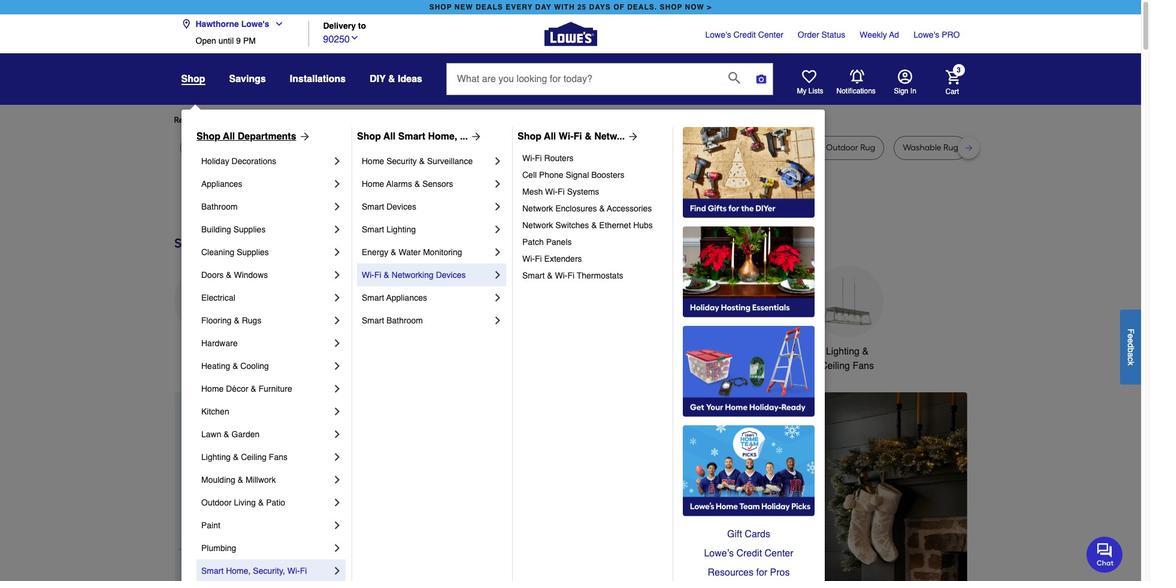 Task type: locate. For each thing, give the bounding box(es) containing it.
0 horizontal spatial shop
[[429, 3, 452, 11]]

smart for smart appliances
[[362, 293, 384, 303]]

smart & wi-fi thermostats link
[[522, 267, 664, 284]]

1 horizontal spatial for
[[377, 115, 388, 125]]

1 horizontal spatial kitchen
[[449, 346, 481, 357]]

hubs
[[633, 220, 653, 230]]

2 roth from the left
[[634, 143, 652, 153]]

1 you from the left
[[283, 115, 297, 125]]

2 rug from the left
[[247, 143, 262, 153]]

wi- down extenders at the top of the page
[[555, 271, 568, 280]]

1 network from the top
[[522, 204, 553, 213]]

home décor & furniture link
[[201, 377, 331, 400]]

1 horizontal spatial lighting
[[387, 225, 416, 234]]

heating & cooling
[[201, 361, 269, 371]]

networking
[[392, 270, 434, 280]]

until
[[218, 36, 234, 46]]

furniture
[[259, 384, 292, 394]]

1 shop from the left
[[429, 3, 452, 11]]

lowe's down >
[[705, 30, 731, 40]]

weekly
[[860, 30, 887, 40]]

0 horizontal spatial devices
[[387, 202, 416, 211]]

all inside shop all departments link
[[223, 131, 235, 142]]

boosters
[[591, 170, 625, 180]]

3 arrow right image from the left
[[625, 131, 639, 143]]

0 horizontal spatial chevron down image
[[269, 19, 284, 29]]

0 horizontal spatial arrow right image
[[296, 131, 311, 143]]

home, inside the shop all smart home, ... link
[[428, 131, 457, 142]]

panels
[[546, 237, 572, 247]]

0 horizontal spatial area
[[306, 143, 324, 153]]

home, inside smart home, security, wi-fi link
[[226, 566, 251, 576]]

shop up 5x8 on the left top
[[197, 131, 220, 142]]

0 horizontal spatial ceiling
[[241, 452, 267, 462]]

&
[[388, 74, 395, 84], [585, 131, 592, 142], [419, 156, 425, 166], [415, 179, 420, 189], [599, 204, 605, 213], [591, 220, 597, 230], [391, 247, 396, 257], [226, 270, 232, 280], [384, 270, 389, 280], [547, 271, 553, 280], [234, 316, 240, 325], [862, 346, 869, 357], [233, 361, 238, 371], [251, 384, 256, 394], [224, 430, 229, 439], [233, 452, 239, 462], [238, 475, 243, 485], [258, 498, 264, 507]]

cooling
[[240, 361, 269, 371]]

0 vertical spatial credit
[[734, 30, 756, 40]]

1 vertical spatial lighting & ceiling fans
[[201, 452, 288, 462]]

2 horizontal spatial lighting
[[826, 346, 860, 357]]

1 shop from the left
[[197, 131, 220, 142]]

0 horizontal spatial and
[[497, 143, 512, 153]]

open
[[196, 36, 216, 46]]

1 vertical spatial lighting
[[826, 346, 860, 357]]

smart inside "link"
[[362, 225, 384, 234]]

for up 'furniture'
[[377, 115, 388, 125]]

arrow right image for shop all smart home, ...
[[468, 131, 482, 143]]

center inside lowe's credit center link
[[765, 548, 794, 559]]

0 horizontal spatial all
[[223, 131, 235, 142]]

all down recommended searches for you
[[223, 131, 235, 142]]

washable
[[696, 143, 735, 153], [903, 143, 942, 153]]

fi up cell
[[535, 153, 542, 163]]

for left pros
[[756, 567, 768, 578]]

chevron right image for bathroom
[[331, 201, 343, 213]]

network enclosures & accessories
[[522, 204, 652, 213]]

chevron right image for plumbing
[[331, 542, 343, 554]]

credit up search icon
[[734, 30, 756, 40]]

3 all from the left
[[544, 131, 556, 142]]

arrow right image inside shop all wi-fi & netw... link
[[625, 131, 639, 143]]

faucets
[[483, 346, 518, 357]]

1 washable from the left
[[696, 143, 735, 153]]

wi- down phone
[[545, 187, 558, 197]]

lighting inside "link"
[[387, 225, 416, 234]]

2 you from the left
[[390, 115, 404, 125]]

0 vertical spatial devices
[[387, 202, 416, 211]]

heating
[[201, 361, 230, 371]]

e up d
[[1126, 334, 1136, 338]]

you left more
[[283, 115, 297, 125]]

recommended
[[174, 115, 232, 125]]

supplies up windows on the top of the page
[[237, 247, 269, 257]]

for for searches
[[270, 115, 281, 125]]

0 vertical spatial center
[[758, 30, 784, 40]]

2 washable from the left
[[903, 143, 942, 153]]

1 horizontal spatial home,
[[428, 131, 457, 142]]

lowe's left pro
[[914, 30, 940, 40]]

2 network from the top
[[522, 220, 553, 230]]

25 days of deals. don't miss deals every day. same-day delivery on in-stock orders placed by 2 p m. image
[[174, 392, 368, 581]]

arrow right image
[[296, 131, 311, 143], [468, 131, 482, 143], [625, 131, 639, 143]]

sign in button
[[894, 69, 917, 96]]

2 horizontal spatial bathroom
[[645, 346, 686, 357]]

systems
[[567, 187, 599, 197]]

you for more suggestions for you
[[390, 115, 404, 125]]

3 shop from the left
[[518, 131, 542, 142]]

holiday decorations link
[[201, 150, 331, 173]]

lowe's home improvement notification center image
[[850, 69, 864, 84]]

1 horizontal spatial shop
[[357, 131, 381, 142]]

appliances down networking
[[386, 293, 427, 303]]

1 horizontal spatial lowe's
[[705, 30, 731, 40]]

credit up "resources for pros" link
[[737, 548, 762, 559]]

supplies for cleaning supplies
[[237, 247, 269, 257]]

shop up allen and roth area rug
[[518, 131, 542, 142]]

arrow right image for shop all wi-fi & netw...
[[625, 131, 639, 143]]

center left order
[[758, 30, 784, 40]]

0 vertical spatial chevron down image
[[269, 19, 284, 29]]

1 horizontal spatial ceiling
[[821, 361, 850, 371]]

0 horizontal spatial kitchen
[[201, 407, 229, 416]]

area rug
[[306, 143, 341, 153]]

gift cards link
[[683, 525, 815, 544]]

2 horizontal spatial for
[[756, 567, 768, 578]]

lowe's for lowe's pro
[[914, 30, 940, 40]]

smart for smart bathroom
[[362, 316, 384, 325]]

supplies for building supplies
[[233, 225, 266, 234]]

1 horizontal spatial roth
[[634, 143, 652, 153]]

home for home alarms & sensors
[[362, 179, 384, 189]]

roth for rug
[[634, 143, 652, 153]]

days
[[589, 3, 611, 11]]

lowe's inside lowe's pro link
[[914, 30, 940, 40]]

0 vertical spatial fans
[[853, 361, 874, 371]]

network
[[522, 204, 553, 213], [522, 220, 553, 230]]

chevron down image inside the hawthorne lowe's button
[[269, 19, 284, 29]]

1 horizontal spatial you
[[390, 115, 404, 125]]

home, down plumbing
[[226, 566, 251, 576]]

arrow right image down more
[[296, 131, 311, 143]]

0 horizontal spatial roth
[[514, 143, 532, 153]]

hawthorne lowe's
[[196, 19, 269, 29]]

1 arrow right image from the left
[[296, 131, 311, 143]]

1 horizontal spatial bathroom
[[387, 316, 423, 325]]

chevron right image
[[331, 178, 343, 190], [492, 178, 504, 190], [331, 201, 343, 213], [492, 201, 504, 213], [492, 246, 504, 258], [331, 269, 343, 281], [492, 292, 504, 304], [331, 315, 343, 327], [331, 383, 343, 395], [331, 451, 343, 463], [331, 474, 343, 486], [331, 519, 343, 531]]

home, up desk
[[428, 131, 457, 142]]

center up pros
[[765, 548, 794, 559]]

kitchen left the faucets
[[449, 346, 481, 357]]

fi down energy
[[374, 270, 381, 280]]

1 all from the left
[[223, 131, 235, 142]]

holiday decorations
[[201, 156, 276, 166]]

order
[[798, 30, 819, 40]]

2 all from the left
[[384, 131, 396, 142]]

appliances down holiday
[[201, 179, 242, 189]]

of
[[614, 3, 625, 11]]

chevron right image for moulding & millwork
[[331, 474, 343, 486]]

2 horizontal spatial lowe's
[[914, 30, 940, 40]]

center inside lowe's credit center link
[[758, 30, 784, 40]]

fi
[[574, 131, 582, 142], [535, 153, 542, 163], [558, 187, 565, 197], [535, 254, 542, 264], [374, 270, 381, 280], [568, 271, 575, 280], [300, 566, 307, 576]]

for inside "resources for pros" link
[[756, 567, 768, 578]]

supplies
[[233, 225, 266, 234], [237, 247, 269, 257]]

0 horizontal spatial lowe's
[[241, 19, 269, 29]]

hardware
[[201, 339, 238, 348]]

kitchen link
[[201, 400, 331, 423]]

roth up cell phone signal boosters "link" on the top of the page
[[634, 143, 652, 153]]

chevron right image
[[331, 155, 343, 167], [492, 155, 504, 167], [331, 223, 343, 235], [492, 223, 504, 235], [331, 246, 343, 258], [492, 269, 504, 281], [331, 292, 343, 304], [492, 315, 504, 327], [331, 337, 343, 349], [331, 360, 343, 372], [331, 406, 343, 418], [331, 428, 343, 440], [331, 497, 343, 509], [331, 542, 343, 554], [331, 565, 343, 577]]

smart inside button
[[729, 346, 755, 357]]

appliances up heating
[[187, 346, 233, 357]]

shop left new
[[429, 3, 452, 11]]

camera image
[[755, 73, 767, 85]]

shop down more suggestions for you link
[[357, 131, 381, 142]]

lighting inside 'button'
[[826, 346, 860, 357]]

washable for washable area rug
[[696, 143, 735, 153]]

0 vertical spatial supplies
[[233, 225, 266, 234]]

chevron right image for outdoor living & patio
[[331, 497, 343, 509]]

smart home
[[729, 346, 783, 357]]

supplies up cleaning supplies
[[233, 225, 266, 234]]

fans inside 'button'
[[853, 361, 874, 371]]

1 vertical spatial chevron down image
[[350, 33, 359, 42]]

holiday
[[201, 156, 229, 166]]

arrow right image up surveillance
[[468, 131, 482, 143]]

wi-fi & networking devices
[[362, 270, 466, 280]]

2 shop from the left
[[357, 131, 381, 142]]

for inside more suggestions for you link
[[377, 115, 388, 125]]

roth up wi-fi routers
[[514, 143, 532, 153]]

1 horizontal spatial lighting & ceiling fans
[[821, 346, 874, 371]]

0 vertical spatial appliances
[[201, 179, 242, 189]]

0 horizontal spatial shop
[[197, 131, 220, 142]]

allen for allen and roth area rug
[[476, 143, 495, 153]]

0 vertical spatial home,
[[428, 131, 457, 142]]

lowe's pro link
[[914, 29, 960, 41]]

smart for smart home
[[729, 346, 755, 357]]

1 vertical spatial supplies
[[237, 247, 269, 257]]

1 horizontal spatial devices
[[436, 270, 466, 280]]

patio
[[266, 498, 285, 507]]

e up the b
[[1126, 338, 1136, 343]]

and for allen and roth rug
[[617, 143, 632, 153]]

wi- right security,
[[287, 566, 300, 576]]

0 horizontal spatial home,
[[226, 566, 251, 576]]

2 horizontal spatial all
[[544, 131, 556, 142]]

arrow right image up 'wi-fi routers' 'link'
[[625, 131, 639, 143]]

chevron right image for smart appliances
[[492, 292, 504, 304]]

1 horizontal spatial arrow right image
[[468, 131, 482, 143]]

smart for smart home, security, wi-fi
[[201, 566, 224, 576]]

wi-fi routers
[[522, 153, 574, 163]]

0 horizontal spatial fans
[[269, 452, 288, 462]]

all up 'furniture'
[[384, 131, 396, 142]]

2 vertical spatial appliances
[[187, 346, 233, 357]]

1 vertical spatial bathroom
[[387, 316, 423, 325]]

lawn & garden link
[[201, 423, 331, 446]]

2 allen from the left
[[596, 143, 615, 153]]

lowe's credit center link
[[705, 29, 784, 41]]

1 horizontal spatial washable
[[903, 143, 942, 153]]

Search Query text field
[[447, 64, 719, 95]]

2 shop from the left
[[660, 3, 683, 11]]

ceiling
[[821, 361, 850, 371], [241, 452, 267, 462]]

2 vertical spatial lighting
[[201, 452, 231, 462]]

0 vertical spatial kitchen
[[449, 346, 481, 357]]

chevron right image for home alarms & sensors
[[492, 178, 504, 190]]

shop all departments
[[197, 131, 296, 142]]

allen down netw...
[[596, 143, 615, 153]]

devices down monitoring
[[436, 270, 466, 280]]

wi-fi & networking devices link
[[362, 264, 492, 286]]

1 vertical spatial network
[[522, 220, 553, 230]]

2 vertical spatial bathroom
[[645, 346, 686, 357]]

lowe's home improvement account image
[[898, 69, 912, 84]]

chevron right image for lawn & garden
[[331, 428, 343, 440]]

1 vertical spatial appliances
[[386, 293, 427, 303]]

fans
[[853, 361, 874, 371], [269, 452, 288, 462]]

1 horizontal spatial fans
[[853, 361, 874, 371]]

wi-
[[559, 131, 574, 142], [522, 153, 535, 163], [545, 187, 558, 197], [522, 254, 535, 264], [362, 270, 374, 280], [555, 271, 568, 280], [287, 566, 300, 576]]

0 vertical spatial network
[[522, 204, 553, 213]]

energy & water monitoring link
[[362, 241, 492, 264]]

chevron right image for smart devices
[[492, 201, 504, 213]]

center for lowe's credit center
[[765, 548, 794, 559]]

1 horizontal spatial chevron down image
[[350, 33, 359, 42]]

hardware link
[[201, 332, 331, 355]]

1 horizontal spatial area
[[534, 143, 552, 153]]

1 horizontal spatial allen
[[596, 143, 615, 153]]

1 e from the top
[[1126, 334, 1136, 338]]

security
[[387, 156, 417, 166]]

None search field
[[446, 63, 773, 106]]

1 horizontal spatial all
[[384, 131, 396, 142]]

lowe's wishes you and your family a happy hanukkah. image
[[174, 191, 967, 221]]

1 vertical spatial center
[[765, 548, 794, 559]]

decorations
[[232, 156, 276, 166]]

1 vertical spatial fans
[[269, 452, 288, 462]]

wi- inside 'link'
[[522, 153, 535, 163]]

kitchen inside kitchen link
[[201, 407, 229, 416]]

3 rug from the left
[[264, 143, 279, 153]]

you for recommended searches for you
[[283, 115, 297, 125]]

and for allen and roth area rug
[[497, 143, 512, 153]]

allen for allen and roth rug
[[596, 143, 615, 153]]

chevron right image for paint
[[331, 519, 343, 531]]

arrow right image inside the shop all smart home, ... link
[[468, 131, 482, 143]]

1 roth from the left
[[514, 143, 532, 153]]

shop all wi-fi & netw... link
[[518, 129, 639, 144]]

resources
[[708, 567, 754, 578]]

center for lowe's credit center
[[758, 30, 784, 40]]

installations button
[[290, 68, 346, 90]]

all inside the shop all smart home, ... link
[[384, 131, 396, 142]]

all for departments
[[223, 131, 235, 142]]

shop left now
[[660, 3, 683, 11]]

2 horizontal spatial shop
[[518, 131, 542, 142]]

smart for smart & wi-fi thermostats
[[522, 271, 545, 280]]

0 horizontal spatial lighting & ceiling fans
[[201, 452, 288, 462]]

2 arrow right image from the left
[[468, 131, 482, 143]]

lowe's up pm
[[241, 19, 269, 29]]

flooring & rugs
[[201, 316, 261, 325]]

to
[[358, 21, 366, 31]]

network down mesh
[[522, 204, 553, 213]]

chevron right image for hardware
[[331, 337, 343, 349]]

1 vertical spatial credit
[[737, 548, 762, 559]]

home for home security & surveillance
[[362, 156, 384, 166]]

0 horizontal spatial for
[[270, 115, 281, 125]]

a
[[1126, 352, 1136, 357]]

delivery to
[[323, 21, 366, 31]]

center
[[758, 30, 784, 40], [765, 548, 794, 559]]

1 and from the left
[[497, 143, 512, 153]]

appliances button
[[174, 265, 246, 359]]

0 horizontal spatial allen
[[476, 143, 495, 153]]

0 horizontal spatial you
[[283, 115, 297, 125]]

0 vertical spatial lighting
[[387, 225, 416, 234]]

allen right desk
[[476, 143, 495, 153]]

2 horizontal spatial area
[[737, 143, 755, 153]]

0 vertical spatial ceiling
[[821, 361, 850, 371]]

lowe's home team holiday picks. image
[[683, 425, 815, 516]]

all up wi-fi routers
[[544, 131, 556, 142]]

1 vertical spatial kitchen
[[201, 407, 229, 416]]

allen and roth area rug
[[476, 143, 569, 153]]

0 vertical spatial lighting & ceiling fans
[[821, 346, 874, 371]]

fi down phone
[[558, 187, 565, 197]]

lists
[[809, 87, 823, 95]]

1 area from the left
[[306, 143, 324, 153]]

lighting & ceiling fans button
[[812, 265, 883, 373]]

kitchen inside 'kitchen faucets' button
[[449, 346, 481, 357]]

searches
[[234, 115, 269, 125]]

f
[[1126, 328, 1136, 334]]

1 vertical spatial ceiling
[[241, 452, 267, 462]]

living
[[234, 498, 256, 507]]

wi- down patch
[[522, 254, 535, 264]]

electrical link
[[201, 286, 331, 309]]

accessories
[[607, 204, 652, 213]]

supplies inside "link"
[[237, 247, 269, 257]]

0 horizontal spatial washable
[[696, 143, 735, 153]]

devices down alarms
[[387, 202, 416, 211]]

chevron down image
[[269, 19, 284, 29], [350, 33, 359, 42]]

delivery
[[323, 21, 356, 31]]

energy & water monitoring
[[362, 247, 462, 257]]

order status link
[[798, 29, 845, 41]]

every
[[506, 3, 533, 11]]

arrow right image inside shop all departments link
[[296, 131, 311, 143]]

1 vertical spatial devices
[[436, 270, 466, 280]]

appliances inside smart appliances link
[[386, 293, 427, 303]]

for up departments
[[270, 115, 281, 125]]

enclosures
[[556, 204, 597, 213]]

network up patch
[[522, 220, 553, 230]]

1 allen from the left
[[476, 143, 495, 153]]

chevron right image for doors & windows
[[331, 269, 343, 281]]

chat invite button image
[[1087, 536, 1123, 573]]

kitchen up the lawn
[[201, 407, 229, 416]]

moulding & millwork
[[201, 475, 276, 485]]

lowe's inside lowe's credit center link
[[705, 30, 731, 40]]

2 and from the left
[[617, 143, 632, 153]]

1 horizontal spatial and
[[617, 143, 632, 153]]

0 vertical spatial bathroom
[[201, 202, 238, 211]]

rugs
[[242, 316, 261, 325]]

1 horizontal spatial shop
[[660, 3, 683, 11]]

shop all wi-fi & netw...
[[518, 131, 625, 142]]

supplies inside "link"
[[233, 225, 266, 234]]

fi down patch
[[535, 254, 542, 264]]

9 rug from the left
[[944, 143, 959, 153]]

plumbing link
[[201, 537, 331, 560]]

home for home décor & furniture
[[201, 384, 224, 394]]

2 horizontal spatial arrow right image
[[625, 131, 639, 143]]

wi- down allen and roth area rug
[[522, 153, 535, 163]]

1 vertical spatial home,
[[226, 566, 251, 576]]

all inside shop all wi-fi & netw... link
[[544, 131, 556, 142]]

fi down extenders at the top of the page
[[568, 271, 575, 280]]

you up shop all smart home, ...
[[390, 115, 404, 125]]



Task type: describe. For each thing, give the bounding box(es) containing it.
chevron right image for cleaning supplies
[[331, 246, 343, 258]]

extenders
[[544, 254, 582, 264]]

roth for area
[[514, 143, 532, 153]]

with
[[554, 3, 575, 11]]

arrow right image
[[945, 497, 957, 509]]

wi- inside 'link'
[[545, 187, 558, 197]]

lowe's credit center
[[705, 30, 784, 40]]

fi right security,
[[300, 566, 307, 576]]

ethernet
[[599, 220, 631, 230]]

0 horizontal spatial lighting
[[201, 452, 231, 462]]

furniture
[[369, 143, 403, 153]]

smart appliances link
[[362, 286, 492, 309]]

8 rug from the left
[[860, 143, 875, 153]]

doors & windows
[[201, 270, 268, 280]]

home alarms & sensors link
[[362, 173, 492, 195]]

patch panels
[[522, 237, 572, 247]]

50 percent off all artificial christmas trees, holiday lights and more. image
[[387, 392, 967, 581]]

2 e from the top
[[1126, 338, 1136, 343]]

arrow right image for shop all departments
[[296, 131, 311, 143]]

shop for shop all departments
[[197, 131, 220, 142]]

all for wi-
[[544, 131, 556, 142]]

moulding & millwork link
[[201, 469, 331, 491]]

in
[[911, 87, 917, 95]]

90250 button
[[323, 31, 359, 46]]

appliances inside appliances link
[[201, 179, 242, 189]]

lowe's pro
[[914, 30, 960, 40]]

resources for pros
[[708, 567, 790, 578]]

home alarms & sensors
[[362, 179, 453, 189]]

location image
[[181, 19, 191, 29]]

ceiling inside lighting & ceiling fans link
[[241, 452, 267, 462]]

energy
[[362, 247, 388, 257]]

diy & ideas button
[[370, 68, 422, 90]]

lowe's home improvement logo image
[[544, 7, 597, 60]]

appliances inside appliances button
[[187, 346, 233, 357]]

fi inside 'link'
[[558, 187, 565, 197]]

building supplies link
[[201, 218, 331, 241]]

scroll to item #4 image
[[702, 579, 733, 581]]

& inside button
[[388, 74, 395, 84]]

lowe's home improvement lists image
[[802, 69, 816, 84]]

chevron right image for home security & surveillance
[[492, 155, 504, 167]]

chevron right image for appliances
[[331, 178, 343, 190]]

shop
[[181, 74, 205, 84]]

5 rug from the left
[[554, 143, 569, 153]]

hawthorne
[[196, 19, 239, 29]]

kitchen for kitchen
[[201, 407, 229, 416]]

& inside "link"
[[224, 430, 229, 439]]

for for suggestions
[[377, 115, 388, 125]]

chevron right image for lighting & ceiling fans
[[331, 451, 343, 463]]

fi down recommended searches for you heading
[[574, 131, 582, 142]]

wi- down energy
[[362, 270, 374, 280]]

chevron right image for heating & cooling
[[331, 360, 343, 372]]

outdoor
[[201, 498, 232, 507]]

4 rug from the left
[[326, 143, 341, 153]]

home security & surveillance
[[362, 156, 473, 166]]

outdoor
[[826, 143, 858, 153]]

mesh
[[522, 187, 543, 197]]

indoor
[[800, 143, 824, 153]]

smart for smart lighting
[[362, 225, 384, 234]]

mesh wi-fi systems link
[[522, 183, 664, 200]]

diy
[[370, 74, 386, 84]]

water
[[399, 247, 421, 257]]

shop button
[[181, 73, 205, 85]]

smart home button
[[720, 265, 792, 359]]

cleaning supplies link
[[201, 241, 331, 264]]

chevron right image for kitchen
[[331, 406, 343, 418]]

bathroom inside button
[[645, 346, 686, 357]]

smart home, security, wi-fi link
[[201, 560, 331, 581]]

get your home holiday-ready. image
[[683, 326, 815, 417]]

>
[[707, 3, 712, 11]]

home décor & furniture
[[201, 384, 292, 394]]

paint link
[[201, 514, 331, 537]]

savings button
[[229, 68, 266, 90]]

lowe's for lowe's credit center
[[705, 30, 731, 40]]

home security & surveillance link
[[362, 150, 492, 173]]

sign in
[[894, 87, 917, 95]]

1 rug from the left
[[189, 143, 204, 153]]

switches
[[556, 220, 589, 230]]

smart devices
[[362, 202, 416, 211]]

weekly ad
[[860, 30, 899, 40]]

6 rug from the left
[[654, 143, 669, 153]]

chevron right image for smart lighting
[[492, 223, 504, 235]]

shop for shop all wi-fi & netw...
[[518, 131, 542, 142]]

network switches & ethernet hubs link
[[522, 217, 664, 234]]

smart for smart devices
[[362, 202, 384, 211]]

chevron down image inside 90250 button
[[350, 33, 359, 42]]

my
[[797, 87, 807, 95]]

chevron right image for electrical
[[331, 292, 343, 304]]

chevron right image for building supplies
[[331, 223, 343, 235]]

notifications
[[837, 87, 876, 95]]

chevron right image for wi-fi & networking devices
[[492, 269, 504, 281]]

smart lighting link
[[362, 218, 492, 241]]

windows
[[234, 270, 268, 280]]

pm
[[243, 36, 256, 46]]

flooring
[[201, 316, 232, 325]]

lawn
[[201, 430, 221, 439]]

chevron right image for home décor & furniture
[[331, 383, 343, 395]]

lighting & ceiling fans inside lighting & ceiling fans link
[[201, 452, 288, 462]]

installations
[[290, 74, 346, 84]]

shop for shop all smart home, ...
[[357, 131, 381, 142]]

wi- down recommended searches for you heading
[[559, 131, 574, 142]]

2 area from the left
[[534, 143, 552, 153]]

network for network enclosures & accessories
[[522, 204, 553, 213]]

recommended searches for you heading
[[174, 114, 967, 126]]

flooring & rugs link
[[201, 309, 331, 332]]

washable area rug
[[696, 143, 772, 153]]

weekly ad link
[[860, 29, 899, 41]]

...
[[460, 131, 468, 142]]

gift
[[727, 529, 742, 540]]

ad
[[889, 30, 899, 40]]

my lists link
[[797, 69, 823, 96]]

pros
[[770, 567, 790, 578]]

kitchen for kitchen faucets
[[449, 346, 481, 357]]

credit for lowe's
[[737, 548, 762, 559]]

search image
[[729, 72, 740, 84]]

garden
[[232, 430, 260, 439]]

thermostats
[[577, 271, 623, 280]]

0 horizontal spatial bathroom
[[201, 202, 238, 211]]

lowe's home improvement cart image
[[946, 70, 960, 84]]

shop all departments link
[[197, 129, 311, 144]]

lowe's inside the hawthorne lowe's button
[[241, 19, 269, 29]]

routers
[[544, 153, 574, 163]]

chevron right image for energy & water monitoring
[[492, 246, 504, 258]]

25
[[577, 3, 587, 11]]

mesh wi-fi systems
[[522, 187, 599, 197]]

chevron right image for holiday decorations
[[331, 155, 343, 167]]

all for smart
[[384, 131, 396, 142]]

smart appliances
[[362, 293, 427, 303]]

lowe's credit center
[[704, 548, 794, 559]]

3
[[957, 66, 961, 75]]

holiday hosting essentials. image
[[683, 226, 815, 318]]

fi inside 'link'
[[535, 153, 542, 163]]

lighting & ceiling fans inside "lighting & ceiling fans" 'button'
[[821, 346, 874, 371]]

chevron right image for flooring & rugs
[[331, 315, 343, 327]]

home inside button
[[758, 346, 783, 357]]

alarms
[[386, 179, 412, 189]]

7 rug from the left
[[757, 143, 772, 153]]

new
[[455, 3, 473, 11]]

resources for pros link
[[683, 563, 815, 581]]

heating & cooling link
[[201, 355, 331, 377]]

bathroom link
[[201, 195, 331, 218]]

smart home, security, wi-fi
[[201, 566, 307, 576]]

network for network switches & ethernet hubs
[[522, 220, 553, 230]]

ceiling inside "lighting & ceiling fans" 'button'
[[821, 361, 850, 371]]

netw...
[[594, 131, 625, 142]]

plumbing
[[201, 543, 236, 553]]

departments
[[238, 131, 296, 142]]

shop all smart home, ...
[[357, 131, 468, 142]]

shop 25 days of deals by category image
[[174, 233, 967, 253]]

credit for lowe's
[[734, 30, 756, 40]]

outdoor living & patio
[[201, 498, 285, 507]]

& inside 'button'
[[862, 346, 869, 357]]

find gifts for the diyer. image
[[683, 127, 815, 218]]

3 area from the left
[[737, 143, 755, 153]]

cards
[[745, 529, 770, 540]]

washable for washable rug
[[903, 143, 942, 153]]

chevron right image for smart home, security, wi-fi
[[331, 565, 343, 577]]

day
[[535, 3, 552, 11]]

shop new deals every day with 25 days of deals. shop now >
[[429, 3, 712, 11]]

chevron right image for smart bathroom
[[492, 315, 504, 327]]



Task type: vqa. For each thing, say whether or not it's contained in the screenshot.
b on the bottom
yes



